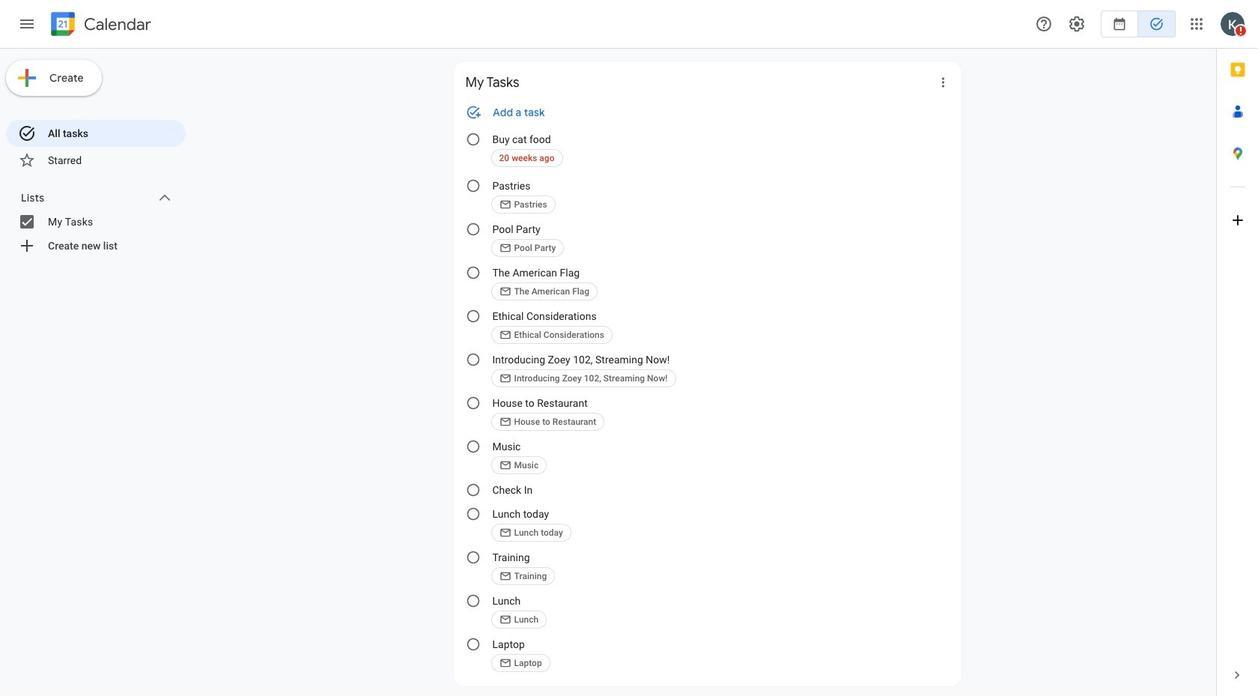 Task type: describe. For each thing, give the bounding box(es) containing it.
support menu image
[[1035, 15, 1053, 33]]

heading inside calendar 'element'
[[81, 15, 151, 33]]



Task type: locate. For each thing, give the bounding box(es) containing it.
calendar element
[[48, 9, 151, 42]]

settings menu image
[[1068, 15, 1086, 33]]

tasks sidebar image
[[18, 15, 36, 33]]

tab list
[[1217, 49, 1259, 654]]

heading
[[81, 15, 151, 33]]



Task type: vqa. For each thing, say whether or not it's contained in the screenshot.
TAB LIST
yes



